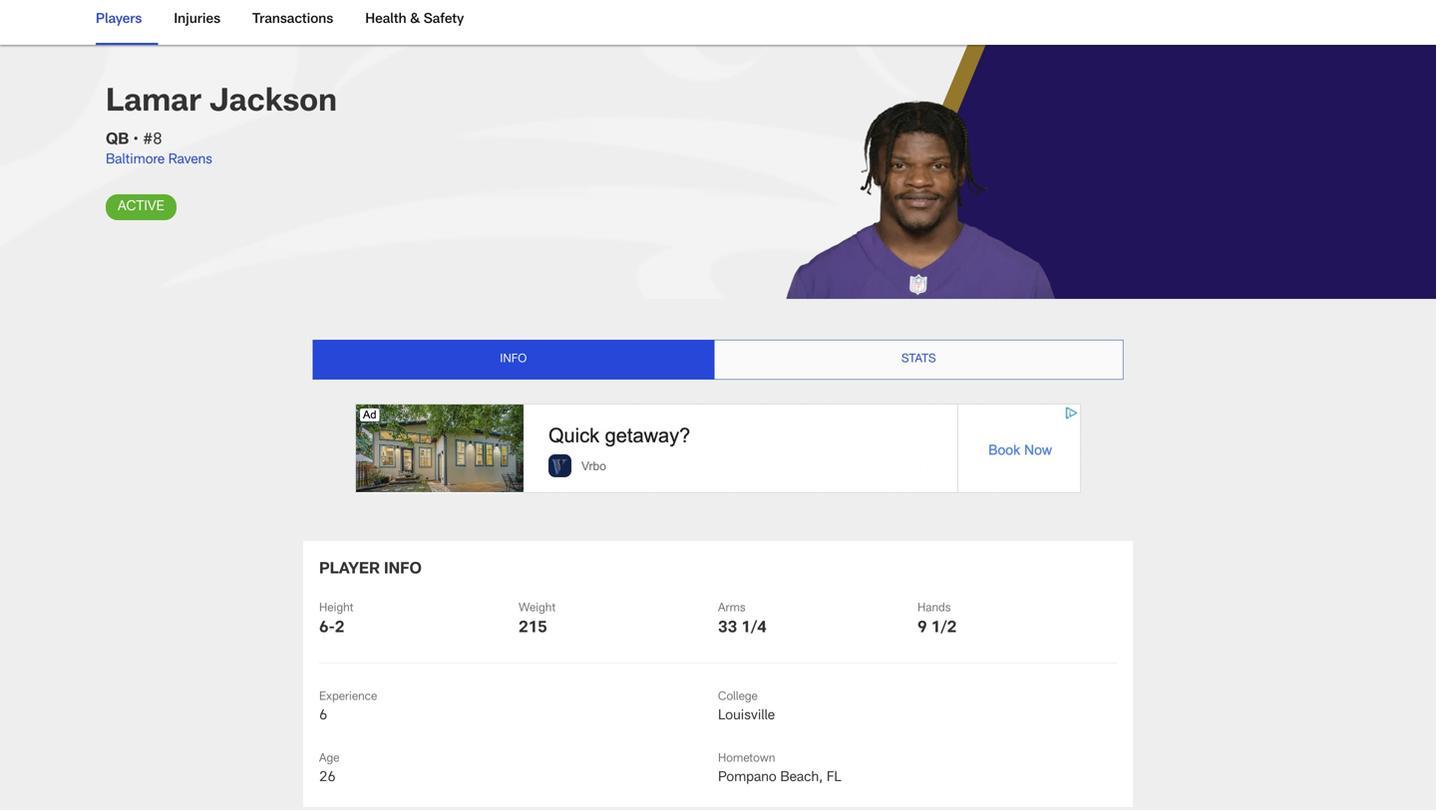 Task type: describe. For each thing, give the bounding box(es) containing it.
stats
[[901, 354, 936, 366]]

active
[[118, 200, 164, 214]]

6
[[319, 710, 328, 724]]

#8
[[143, 133, 162, 149]]

info link
[[313, 341, 714, 379]]

injuries link
[[166, 0, 228, 43]]

weight 215
[[519, 603, 556, 637]]

safety
[[424, 13, 464, 27]]

6-
[[319, 621, 335, 637]]

hands 9 1/2
[[917, 603, 957, 637]]

pompano
[[718, 772, 777, 786]]

ravens
[[168, 154, 212, 168]]

215
[[519, 621, 547, 637]]

arms
[[718, 603, 746, 615]]

college louisville
[[718, 692, 775, 724]]

age
[[319, 754, 339, 766]]

height
[[319, 603, 354, 615]]

health & safety
[[365, 13, 464, 27]]

1 vertical spatial info
[[384, 562, 422, 578]]

hometown
[[718, 754, 775, 766]]

26
[[319, 772, 336, 786]]

players link
[[96, 0, 150, 43]]

player info
[[319, 562, 422, 578]]

baltimore
[[106, 154, 165, 168]]

stats link
[[715, 341, 1123, 379]]

33
[[718, 621, 737, 637]]

experience
[[319, 692, 377, 704]]

0 vertical spatial info
[[500, 354, 527, 366]]



Task type: vqa. For each thing, say whether or not it's contained in the screenshot.
6-
yes



Task type: locate. For each thing, give the bounding box(es) containing it.
jackson
[[209, 88, 337, 120]]

info
[[500, 354, 527, 366], [384, 562, 422, 578]]

weight
[[519, 603, 556, 615]]

fl
[[827, 772, 841, 786]]

hometown pompano beach, fl
[[718, 754, 841, 786]]

1 horizontal spatial info
[[500, 354, 527, 366]]

health & safety link
[[357, 0, 472, 43]]

qb • #8 baltimore ravens
[[106, 133, 212, 168]]

hands
[[917, 603, 951, 615]]

0 horizontal spatial info
[[384, 562, 422, 578]]

player
[[319, 562, 380, 578]]

arms 33 1/4
[[718, 603, 767, 637]]

page main content main content
[[0, 45, 1436, 811]]

•
[[133, 133, 139, 149]]

9
[[917, 621, 927, 637]]

lamar
[[106, 88, 201, 120]]

louisville
[[718, 710, 775, 724]]

age 26
[[319, 754, 339, 786]]

experience 6
[[319, 692, 377, 724]]

banner
[[0, 0, 1436, 45]]

beach,
[[780, 772, 823, 786]]

lamar jackson image
[[0, 45, 1077, 299], [747, 65, 1096, 314]]

transactions
[[252, 13, 333, 27]]

transactions link
[[244, 0, 341, 43]]

advertisement region
[[355, 404, 1081, 494]]

players
[[96, 13, 142, 27]]

banner containing players
[[0, 0, 1436, 45]]

lamar jackson
[[106, 88, 337, 120]]

baltimore ravens link
[[106, 154, 212, 168]]

height 6-2
[[319, 603, 354, 637]]

&
[[410, 13, 420, 27]]

qb
[[106, 133, 129, 149]]

1/2
[[931, 621, 957, 637]]

college
[[718, 692, 758, 704]]

1/4
[[741, 621, 767, 637]]

injuries
[[174, 13, 220, 27]]

2
[[335, 621, 344, 637]]

health
[[365, 13, 406, 27]]



